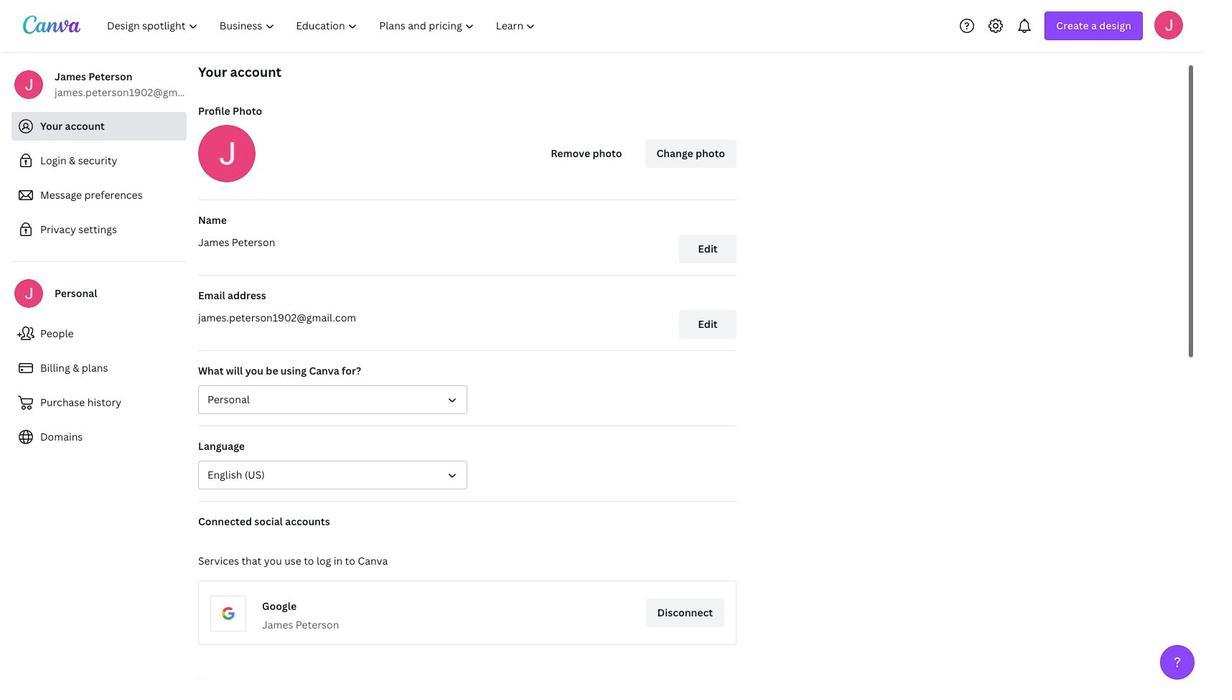 Task type: describe. For each thing, give the bounding box(es) containing it.
Language: English (US) button
[[198, 461, 467, 490]]



Task type: vqa. For each thing, say whether or not it's contained in the screenshot.
Back to Home's to
no



Task type: locate. For each thing, give the bounding box(es) containing it.
top level navigation element
[[98, 11, 548, 40]]

james peterson image
[[1155, 10, 1183, 39]]

None button
[[198, 386, 467, 414]]



